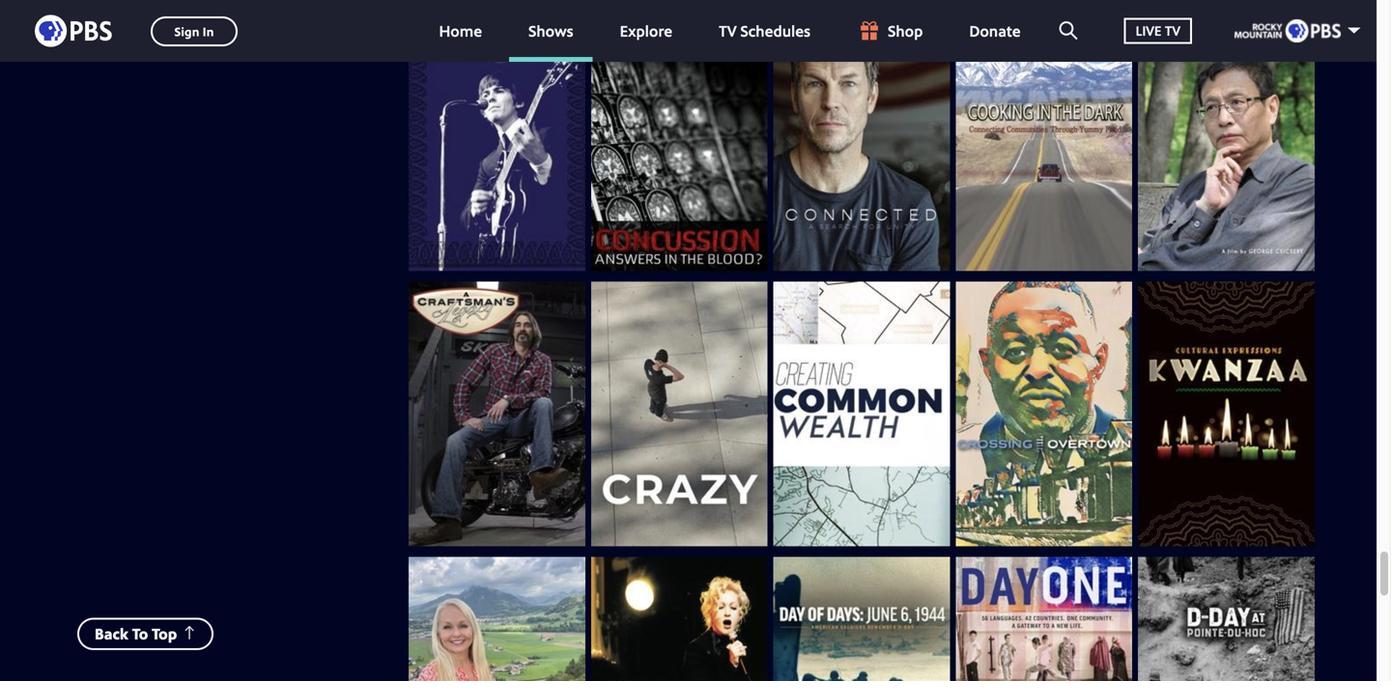 Task type: locate. For each thing, give the bounding box(es) containing it.
donate
[[970, 20, 1021, 41]]

pbs image
[[35, 9, 112, 53]]

tv
[[719, 20, 737, 41], [1165, 21, 1181, 40]]

0 horizontal spatial tv
[[719, 20, 737, 41]]

shop link
[[838, 0, 943, 62]]

cooking in the dark image
[[956, 6, 1133, 271]]

crossing overtown image
[[956, 282, 1133, 547]]

concert for george image
[[409, 6, 585, 271]]

day one image
[[956, 557, 1133, 681]]

live
[[1136, 21, 1162, 40]]

counting from infinity: yitang zhang and the twin prime conjecture image
[[1139, 6, 1315, 271]]

tv right live
[[1165, 21, 1181, 40]]

shows link
[[509, 0, 593, 62]]

donate link
[[950, 0, 1040, 62]]

tv left schedules
[[719, 20, 737, 41]]

explore link
[[601, 0, 692, 62]]

tv schedules link
[[700, 0, 830, 62]]

a craftsman's legacy image
[[409, 282, 585, 547]]

cyndi lauper live... at last image
[[591, 557, 768, 681]]

rmpbs image
[[1235, 19, 1341, 43]]

top
[[152, 623, 177, 644]]



Task type: vqa. For each thing, say whether or not it's contained in the screenshot.
carolina business review image
no



Task type: describe. For each thing, give the bounding box(es) containing it.
shop
[[888, 20, 923, 41]]

explore
[[620, 20, 673, 41]]

d-day at pointe-du-hoc image
[[1139, 557, 1315, 681]]

day of days: june 6, 1944 image
[[774, 557, 950, 681]]

concussion: answers in the blood? image
[[591, 6, 768, 271]]

home link
[[420, 0, 502, 62]]

live tv link
[[1105, 0, 1212, 62]]

schedules
[[741, 20, 811, 41]]

tv schedules
[[719, 20, 811, 41]]

crazy image
[[591, 282, 768, 547]]

cultural expressions: kwanzaa image
[[1139, 282, 1315, 547]]

1 horizontal spatial tv
[[1165, 21, 1181, 40]]

search image
[[1060, 21, 1078, 40]]

curious traveler image
[[409, 557, 585, 681]]

creating common wealth image
[[774, 282, 950, 547]]

back to top
[[95, 623, 177, 644]]

back to top button
[[77, 618, 214, 650]]

live tv
[[1136, 21, 1181, 40]]

to
[[132, 623, 148, 644]]

connected: a search for unity image
[[774, 6, 950, 271]]

home
[[439, 20, 482, 41]]

back
[[95, 623, 128, 644]]

shows
[[529, 20, 574, 41]]



